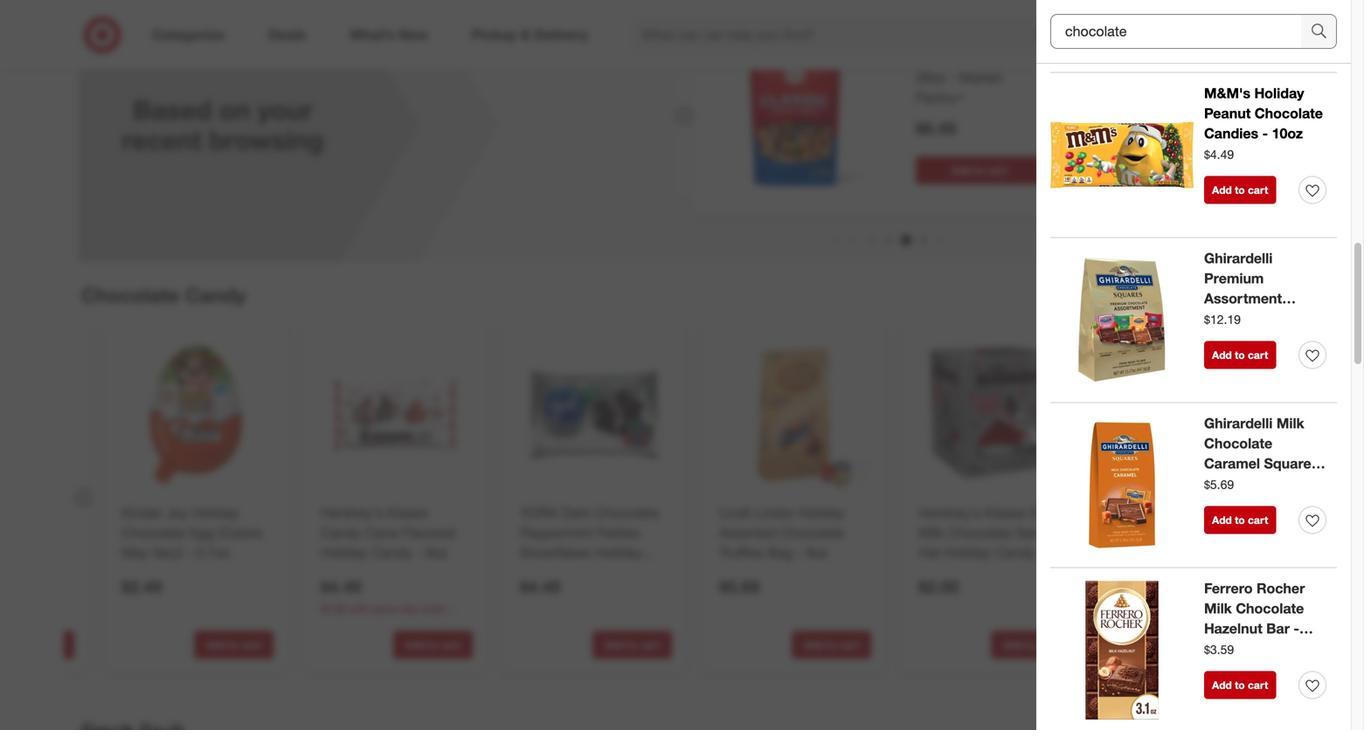 Task type: locate. For each thing, give the bounding box(es) containing it.
1 horizontal spatial with
[[1146, 602, 1166, 615]]

shop more
[[1204, 290, 1273, 307]]

0 vertical spatial ghirardelli
[[1204, 250, 1273, 267]]

holiday inside the kit kat milk chocolate wafer filled plastic cane holiday candy miniatures - 2.4oz $2.29 $2.29 with same-day order services
[[1155, 544, 1201, 562]]

- left 6oz
[[797, 544, 802, 562]]

$2.00
[[919, 577, 959, 597]]

cane
[[365, 525, 398, 542], [1118, 544, 1151, 562]]

milk down 15.77oz
[[1277, 415, 1304, 432]]

kisses up flavored
[[387, 505, 428, 522]]

26oz
[[916, 69, 946, 86]]

- down snowflakes at the bottom left
[[564, 564, 570, 581]]

ghirardelli for premium
[[1204, 250, 1273, 267]]

0 horizontal spatial day
[[401, 602, 418, 615]]

holiday up 6oz
[[798, 505, 845, 522]]

flavored
[[402, 525, 456, 542]]

1 horizontal spatial $4.49
[[520, 577, 560, 597]]

hershey's inside 'hershey's kisses candy cane flavored holiday candy - 9oz'
[[321, 505, 383, 522]]

same- down 2.4oz
[[1169, 602, 1198, 615]]

add to cart button
[[916, 157, 1043, 185], [1204, 176, 1276, 204], [1204, 341, 1276, 369], [1204, 506, 1276, 534], [194, 631, 274, 659], [393, 631, 473, 659], [593, 631, 672, 659], [792, 631, 871, 659], [991, 631, 1071, 659], [1190, 631, 1270, 659], [1204, 672, 1276, 700]]

candy
[[185, 283, 246, 308], [321, 525, 361, 542], [372, 544, 412, 562], [995, 544, 1036, 562], [1205, 544, 1246, 562], [520, 564, 561, 581]]

vary)
[[152, 544, 183, 562]]

1 vertical spatial squares
[[1264, 455, 1319, 472]]

ghirardelli milk chocolate caramel squares - 6.38oz
[[1204, 415, 1319, 492]]

ghirardelli inside ghirardelli premium assortment chocolate squares - 15.77oz
[[1204, 250, 1273, 267]]

- left 15.77oz
[[1263, 330, 1269, 347]]

1 ghirardelli from the top
[[1204, 250, 1273, 267]]

holiday up 10oz
[[1254, 85, 1304, 102]]

chocolate inside lindt lindor holiday assorted chocolate truffles bag - 6oz
[[780, 525, 844, 542]]

1 horizontal spatial services
[[1118, 617, 1157, 630]]

2 horizontal spatial $4.49
[[1204, 147, 1234, 162]]

based
[[133, 94, 212, 126]]

recent
[[122, 124, 202, 156]]

$5.69 down "caramel"
[[1204, 477, 1234, 492]]

2 same- from the left
[[1169, 602, 1198, 615]]

milk up hat
[[919, 525, 944, 542]]

$6.49 add to cart
[[916, 118, 1008, 177]]

$12.19
[[1204, 312, 1241, 327]]

kisses inside hershey's kisses solid milk chocolate santa hat holiday candy - 1.45oz $2.00
[[985, 505, 1026, 522]]

ghirardelli milk chocolate caramel squares - 6.38oz image
[[1050, 414, 1194, 557], [1050, 414, 1194, 557]]

milk inside the kit kat milk chocolate wafer filled plastic cane holiday candy miniatures - 2.4oz $2.29 $2.29 with same-day order services
[[1164, 505, 1189, 522]]

with right $3.99
[[349, 602, 369, 615]]

york dark chocolate peppermint patties snowflakes holiday candy - 9.6oz image
[[517, 337, 672, 493], [517, 337, 672, 493]]

ferrero
[[1204, 580, 1253, 597]]

0 horizontal spatial squares
[[1204, 330, 1259, 347]]

$4.49 down snowflakes at the bottom left
[[520, 577, 560, 597]]

$5.69 down "truffles"
[[719, 577, 760, 597]]

1 vertical spatial $2.29
[[1118, 602, 1143, 615]]

dialog containing m&m's holiday peanut chocolate candies - 10oz
[[1036, 0, 1364, 731]]

kit kat milk chocolate wafer filled plastic cane holiday candy miniatures - 2.4oz image
[[1114, 337, 1270, 493], [1114, 337, 1270, 493]]

(colors
[[218, 525, 263, 542]]

$4.49 up $3.99
[[321, 577, 361, 597]]

hershey's
[[321, 505, 383, 522], [919, 505, 981, 522]]

to
[[974, 164, 984, 177], [1235, 184, 1245, 197], [1235, 349, 1245, 362], [1235, 514, 1245, 527], [229, 639, 239, 652], [428, 639, 438, 652], [627, 639, 637, 652], [826, 639, 836, 652], [1025, 639, 1036, 652], [1225, 639, 1235, 652], [1235, 679, 1245, 692]]

2 hershey's from the left
[[919, 505, 981, 522]]

bag
[[768, 544, 793, 562]]

kisses
[[387, 505, 428, 522], [985, 505, 1026, 522]]

ghirardelli premium assortment chocolate squares - 15.77oz image
[[1050, 249, 1194, 392], [1050, 249, 1194, 392]]

1 vertical spatial ghirardelli
[[1204, 415, 1273, 432]]

squares inside ghirardelli milk chocolate caramel squares - 6.38oz
[[1264, 455, 1319, 472]]

0 vertical spatial cane
[[365, 525, 398, 542]]

holiday inside hershey's kisses solid milk chocolate santa hat holiday candy - 1.45oz $2.00
[[944, 544, 991, 562]]

same- inside $4.49 $3.99 with same-day order services
[[372, 602, 401, 615]]

candy inside the kit kat milk chocolate wafer filled plastic cane holiday candy miniatures - 2.4oz $2.29 $2.29 with same-day order services
[[1205, 544, 1246, 562]]

cane left flavored
[[365, 525, 398, 542]]

1 horizontal spatial order
[[1218, 602, 1243, 615]]

market
[[959, 69, 1002, 86]]

10oz
[[1272, 125, 1303, 142]]

0 horizontal spatial order
[[421, 602, 446, 615]]

0 horizontal spatial kisses
[[387, 505, 428, 522]]

may
[[122, 544, 148, 562]]

0 horizontal spatial $4.49
[[321, 577, 361, 597]]

$4.49 inside $4.49 $3.99 with same-day order services
[[321, 577, 361, 597]]

9oz
[[425, 544, 448, 562]]

ghirardelli
[[1204, 250, 1273, 267], [1204, 415, 1273, 432]]

1 horizontal spatial squares
[[1264, 455, 1319, 472]]

kisses for hershey's kisses candy cane flavored holiday candy - 9oz
[[387, 505, 428, 522]]

holiday up $3.99
[[321, 544, 368, 562]]

- inside york dark chocolate peppermint patties snowflakes holiday candy - 9.6oz $4.49
[[564, 564, 570, 581]]

$2.29 down miniatures
[[1118, 602, 1143, 615]]

1 order from the left
[[421, 602, 446, 615]]

holiday down patties
[[595, 544, 642, 562]]

- right mix
[[1019, 49, 1025, 66]]

1 horizontal spatial cane
[[1118, 544, 1151, 562]]

ferrero rocher milk chocolate hazelnut bar - 3.1oz image
[[1050, 579, 1194, 722], [1050, 579, 1194, 722]]

1 vertical spatial $5.69
[[719, 577, 760, 597]]

kat
[[1138, 505, 1160, 522]]

same-
[[372, 602, 401, 615], [1169, 602, 1198, 615]]

chocolate
[[1255, 105, 1323, 122], [81, 283, 179, 308], [1204, 310, 1272, 327], [1204, 435, 1272, 452], [595, 505, 659, 522], [1193, 505, 1257, 522], [122, 525, 186, 542], [780, 525, 844, 542], [948, 525, 1012, 542], [1236, 600, 1304, 617]]

kit kat milk chocolate wafer filled plastic cane holiday candy miniatures - 2.4oz link
[[1118, 503, 1266, 581]]

m&m's holiday peanut chocolate candies - 10oz image
[[1050, 83, 1194, 227], [1050, 83, 1194, 227]]

1 horizontal spatial kisses
[[985, 505, 1026, 522]]

0 horizontal spatial with
[[349, 602, 369, 615]]

hershey's inside hershey's kisses solid milk chocolate santa hat holiday candy - 1.45oz $2.00
[[919, 505, 981, 522]]

order
[[421, 602, 446, 615], [1218, 602, 1243, 615]]

holiday up 1.45oz
[[944, 544, 991, 562]]

services inside the kit kat milk chocolate wafer filled plastic cane holiday candy miniatures - 2.4oz $2.29 $2.29 with same-day order services
[[1118, 617, 1157, 630]]

- left 2.4oz
[[1187, 564, 1192, 581]]

- inside the kit kat milk chocolate wafer filled plastic cane holiday candy miniatures - 2.4oz $2.29 $2.29 with same-day order services
[[1187, 564, 1192, 581]]

- down santa on the bottom of the page
[[1040, 544, 1045, 562]]

day
[[401, 602, 418, 615], [1198, 602, 1215, 615]]

0 horizontal spatial services
[[321, 617, 360, 630]]

squares down $12.19
[[1204, 330, 1259, 347]]

- right 26oz
[[950, 69, 955, 86]]

wafer
[[1118, 525, 1154, 542]]

$4.49 inside york dark chocolate peppermint patties snowflakes holiday candy - 9.6oz $4.49
[[520, 577, 560, 597]]

with inside the kit kat milk chocolate wafer filled plastic cane holiday candy miniatures - 2.4oz $2.29 $2.29 with same-day order services
[[1146, 602, 1166, 615]]

more
[[1241, 290, 1273, 307]]

classic trail mix - 26oz - market pantry™
[[916, 49, 1025, 106]]

chocolate inside york dark chocolate peppermint patties snowflakes holiday candy - 9.6oz $4.49
[[595, 505, 659, 522]]

hat
[[919, 544, 941, 562]]

candy inside hershey's kisses solid milk chocolate santa hat holiday candy - 1.45oz $2.00
[[995, 544, 1036, 562]]

kit kat milk chocolate wafer filled plastic cane holiday candy miniatures - 2.4oz $2.29 $2.29 with same-day order services
[[1118, 505, 1257, 630]]

1 kisses from the left
[[387, 505, 428, 522]]

assorted
[[719, 525, 776, 542]]

lindt lindor holiday assorted chocolate truffles bag - 6oz image
[[716, 337, 871, 493], [716, 337, 871, 493]]

services down miniatures
[[1118, 617, 1157, 630]]

day right $3.99
[[401, 602, 418, 615]]

1 hershey's from the left
[[321, 505, 383, 522]]

ghirardelli premium assortment chocolate squares - 15.77oz
[[1204, 250, 1323, 347]]

order down ferrero
[[1218, 602, 1243, 615]]

classic trail mix - 26oz - market pantry™ image
[[706, 29, 881, 204], [706, 29, 881, 204]]

$3.99
[[321, 602, 346, 615]]

- right bar
[[1294, 620, 1299, 637]]

rocher
[[1257, 580, 1305, 597]]

- right vary)
[[187, 544, 192, 562]]

services down $3.99
[[321, 617, 360, 630]]

holiday
[[1254, 85, 1304, 102], [192, 505, 239, 522], [798, 505, 845, 522], [321, 544, 368, 562], [595, 544, 642, 562], [944, 544, 991, 562], [1155, 544, 1201, 562]]

kinder
[[122, 505, 163, 522]]

- left the 9oz
[[416, 544, 421, 562]]

holiday inside lindt lindor holiday assorted chocolate truffles bag - 6oz
[[798, 505, 845, 522]]

hershey's kisses solid milk chocolate santa hat holiday candy - 1.45oz image
[[915, 337, 1071, 493], [915, 337, 1071, 493]]

$2.29 down the wafer
[[1118, 577, 1158, 597]]

same- inside the kit kat milk chocolate wafer filled plastic cane holiday candy miniatures - 2.4oz $2.29 $2.29 with same-day order services
[[1169, 602, 1198, 615]]

2 order from the left
[[1218, 602, 1243, 615]]

with
[[349, 602, 369, 615], [1146, 602, 1166, 615]]

1 $2.29 from the top
[[1118, 577, 1158, 597]]

milk inside hershey's kisses solid milk chocolate santa hat holiday candy - 1.45oz $2.00
[[919, 525, 944, 542]]

squares inside ghirardelli premium assortment chocolate squares - 15.77oz
[[1204, 330, 1259, 347]]

lindt lindor milk chocolate candy truffles - 6 oz. image
[[1050, 0, 1194, 62], [1050, 0, 1194, 62]]

What can we help you find? suggestions appear below search field
[[631, 16, 1066, 54]]

$4.49 down candies on the right
[[1204, 147, 1234, 162]]

- left 6.38oz
[[1204, 475, 1210, 492]]

$2.49
[[122, 577, 162, 597]]

1 vertical spatial cane
[[1118, 544, 1151, 562]]

9.6oz
[[574, 564, 608, 581]]

cane down the wafer
[[1118, 544, 1151, 562]]

3.1oz
[[1204, 640, 1239, 657]]

0 vertical spatial squares
[[1204, 330, 1259, 347]]

milk up "filled"
[[1164, 505, 1189, 522]]

ghirardelli up "caramel"
[[1204, 415, 1273, 432]]

- inside kinder joy holiday chocolate egg (colors may vary) - 0.7oz
[[187, 544, 192, 562]]

dialog
[[1036, 0, 1364, 731]]

hershey's kisses candy cane flavored holiday candy - 9oz image
[[317, 337, 473, 493], [317, 337, 473, 493]]

2 kisses from the left
[[985, 505, 1026, 522]]

ghirardelli inside ghirardelli milk chocolate caramel squares - 6.38oz
[[1204, 415, 1273, 432]]

with down miniatures
[[1146, 602, 1166, 615]]

ghirardelli up premium
[[1204, 250, 1273, 267]]

york dark chocolate peppermint patties snowflakes holiday candy - 9.6oz link
[[520, 503, 669, 581]]

miniatures
[[1118, 564, 1183, 581]]

- left 10oz
[[1262, 125, 1268, 142]]

2 with from the left
[[1146, 602, 1166, 615]]

1 horizontal spatial $5.69
[[1204, 477, 1234, 492]]

$4.49
[[1204, 147, 1234, 162], [321, 577, 361, 597], [520, 577, 560, 597]]

0 horizontal spatial same-
[[372, 602, 401, 615]]

hershey's for hershey's kisses solid milk chocolate santa hat holiday candy - 1.45oz $2.00
[[919, 505, 981, 522]]

$3.99 with same-day order services button
[[321, 601, 473, 630]]

1 horizontal spatial hershey's
[[919, 505, 981, 522]]

1 with from the left
[[349, 602, 369, 615]]

kisses up santa on the bottom of the page
[[985, 505, 1026, 522]]

1 horizontal spatial same-
[[1169, 602, 1198, 615]]

kinder joy holiday chocolate egg (colors may vary) - 0.7oz image
[[118, 337, 274, 493], [118, 337, 274, 493]]

squares right "caramel"
[[1264, 455, 1319, 472]]

milk inside ferrero rocher milk chocolate hazelnut bar - 3.1oz
[[1204, 600, 1232, 617]]

$3.59
[[1204, 642, 1234, 658]]

assortment
[[1204, 290, 1282, 307]]

same- right $3.99
[[372, 602, 401, 615]]

0 horizontal spatial cane
[[365, 525, 398, 542]]

add to cart
[[1212, 184, 1268, 197], [1212, 349, 1268, 362], [1212, 514, 1268, 527], [206, 639, 262, 652], [405, 639, 461, 652], [604, 639, 660, 652], [803, 639, 860, 652], [1003, 639, 1059, 652], [1202, 639, 1258, 652], [1212, 679, 1268, 692]]

kisses inside 'hershey's kisses candy cane flavored holiday candy - 9oz'
[[387, 505, 428, 522]]

1 services from the left
[[321, 617, 360, 630]]

1 same- from the left
[[372, 602, 401, 615]]

ghirardelli premium assortment chocolate squares - 15.77oz link
[[1204, 249, 1326, 347]]

- inside m&m's holiday peanut chocolate candies - 10oz
[[1262, 125, 1268, 142]]

holiday down "filled"
[[1155, 544, 1201, 562]]

0 horizontal spatial hershey's
[[321, 505, 383, 522]]

order inside the kit kat milk chocolate wafer filled plastic cane holiday candy miniatures - 2.4oz $2.29 $2.29 with same-day order services
[[1218, 602, 1243, 615]]

0 vertical spatial $2.29
[[1118, 577, 1158, 597]]

2 services from the left
[[1118, 617, 1157, 630]]

milk down ferrero
[[1204, 600, 1232, 617]]

cart
[[987, 164, 1008, 177], [1248, 184, 1268, 197], [1248, 349, 1268, 362], [1248, 514, 1268, 527], [242, 639, 262, 652], [441, 639, 461, 652], [640, 639, 660, 652], [839, 639, 860, 652], [1038, 639, 1059, 652], [1238, 639, 1258, 652], [1248, 679, 1268, 692]]

search button
[[1054, 16, 1096, 58]]

m&m's
[[1204, 85, 1250, 102]]

order inside $4.49 $3.99 with same-day order services
[[421, 602, 446, 615]]

2 ghirardelli from the top
[[1204, 415, 1273, 432]]

lindor
[[755, 505, 794, 522]]

holiday inside kinder joy holiday chocolate egg (colors may vary) - 0.7oz
[[192, 505, 239, 522]]

ghirardelli holiday peppermint bark chocolate squares - 5.4oz image
[[0, 337, 74, 493], [0, 337, 74, 493]]

1 horizontal spatial day
[[1198, 602, 1215, 615]]

order down the 9oz
[[421, 602, 446, 615]]

1 day from the left
[[401, 602, 418, 615]]

holiday up 'egg'
[[192, 505, 239, 522]]

day down ferrero
[[1198, 602, 1215, 615]]

- inside ghirardelli milk chocolate caramel squares - 6.38oz
[[1204, 475, 1210, 492]]

2 day from the left
[[1198, 602, 1215, 615]]

15.77oz
[[1272, 330, 1323, 347]]



Task type: vqa. For each thing, say whether or not it's contained in the screenshot.
- inside Lindt Lindor Holiday Assorted Chocolate Truffles Bag - 6oz
yes



Task type: describe. For each thing, give the bounding box(es) containing it.
day inside $4.49 $3.99 with same-day order services
[[401, 602, 418, 615]]

m&m's holiday peanut chocolate candies - 10oz
[[1204, 85, 1323, 142]]

Find items for Delivery search field
[[1051, 15, 1301, 48]]

$4.49 for $4.49 $3.99 with same-day order services
[[321, 577, 361, 597]]

kit
[[1118, 505, 1135, 522]]

hershey's for hershey's kisses candy cane flavored holiday candy - 9oz
[[321, 505, 383, 522]]

squares for chocolate
[[1204, 330, 1259, 347]]

$2.29 with same-day order services button
[[1118, 601, 1270, 630]]

chocolate inside hershey's kisses solid milk chocolate santa hat holiday candy - 1.45oz $2.00
[[948, 525, 1012, 542]]

squares for caramel
[[1264, 455, 1319, 472]]

add inside $6.49 add to cart
[[951, 164, 971, 177]]

dark
[[562, 505, 591, 522]]

$6.49
[[916, 118, 956, 139]]

lindt lindor holiday assorted chocolate truffles bag - 6oz
[[719, 505, 845, 562]]

kinder joy holiday chocolate egg (colors may vary) - 0.7oz
[[122, 505, 263, 562]]

patties
[[597, 525, 640, 542]]

chocolate inside m&m's holiday peanut chocolate candies - 10oz
[[1255, 105, 1323, 122]]

milk inside ghirardelli milk chocolate caramel squares - 6.38oz
[[1277, 415, 1304, 432]]

egg
[[190, 525, 214, 542]]

holiday inside york dark chocolate peppermint patties snowflakes holiday candy - 9.6oz $4.49
[[595, 544, 642, 562]]

lindt lindor holiday assorted chocolate truffles bag - 6oz link
[[719, 503, 868, 563]]

ferrero rocher milk chocolate hazelnut bar - 3.1oz link
[[1204, 579, 1326, 657]]

lindt
[[719, 505, 751, 522]]

0.7oz
[[196, 544, 230, 562]]

shop more button
[[1204, 288, 1273, 308]]

candies
[[1204, 125, 1258, 142]]

chocolate inside ghirardelli premium assortment chocolate squares - 15.77oz
[[1204, 310, 1272, 327]]

cane inside 'hershey's kisses candy cane flavored holiday candy - 9oz'
[[365, 525, 398, 542]]

hershey's kisses candy cane flavored holiday candy - 9oz
[[321, 505, 456, 562]]

m&m's holiday peanut chocolate candies - 10oz link
[[1204, 83, 1326, 143]]

holiday inside 'hershey's kisses candy cane flavored holiday candy - 9oz'
[[321, 544, 368, 562]]

plastic
[[1195, 525, 1236, 542]]

- inside lindt lindor holiday assorted chocolate truffles bag - 6oz
[[797, 544, 802, 562]]

2.4oz
[[1196, 564, 1230, 581]]

on
[[219, 94, 250, 126]]

mix
[[993, 49, 1016, 66]]

browsing
[[209, 124, 324, 156]]

- inside 'hershey's kisses candy cane flavored holiday candy - 9oz'
[[416, 544, 421, 562]]

candy inside york dark chocolate peppermint patties snowflakes holiday candy - 9.6oz $4.49
[[520, 564, 561, 581]]

chocolate inside ghirardelli milk chocolate caramel squares - 6.38oz
[[1204, 435, 1272, 452]]

caramel
[[1204, 455, 1260, 472]]

search
[[1054, 28, 1096, 45]]

truffles
[[719, 544, 764, 562]]

hazelnut
[[1204, 620, 1262, 637]]

to inside $6.49 add to cart
[[974, 164, 984, 177]]

bar
[[1266, 620, 1290, 637]]

joy
[[166, 505, 188, 522]]

hershey's kisses solid milk chocolate santa hat holiday candy - 1.45oz link
[[919, 503, 1067, 581]]

$4.49 for $4.49
[[1204, 147, 1234, 162]]

day inside the kit kat milk chocolate wafer filled plastic cane holiday candy miniatures - 2.4oz $2.29 $2.29 with same-day order services
[[1198, 602, 1215, 615]]

chocolate inside ferrero rocher milk chocolate hazelnut bar - 3.1oz
[[1236, 600, 1304, 617]]

ghirardelli milk chocolate caramel squares - 6.38oz link
[[1204, 414, 1326, 492]]

premium
[[1204, 270, 1264, 287]]

classic trail mix - 26oz - market pantry™ link
[[916, 48, 1043, 108]]

kinder joy holiday chocolate egg (colors may vary) - 0.7oz link
[[122, 503, 270, 563]]

6oz
[[806, 544, 828, 562]]

- inside ferrero rocher milk chocolate hazelnut bar - 3.1oz
[[1294, 620, 1299, 637]]

cart inside $6.49 add to cart
[[987, 164, 1008, 177]]

trail
[[965, 49, 989, 66]]

with inside $4.49 $3.99 with same-day order services
[[349, 602, 369, 615]]

york dark chocolate peppermint patties snowflakes holiday candy - 9.6oz $4.49
[[520, 505, 659, 597]]

2 $2.29 from the top
[[1118, 602, 1143, 615]]

kisses for hershey's kisses solid milk chocolate santa hat holiday candy - 1.45oz $2.00
[[985, 505, 1026, 522]]

0 horizontal spatial $5.69
[[719, 577, 760, 597]]

your
[[258, 94, 313, 126]]

- inside hershey's kisses solid milk chocolate santa hat holiday candy - 1.45oz $2.00
[[1040, 544, 1045, 562]]

services inside $4.49 $3.99 with same-day order services
[[321, 617, 360, 630]]

- inside ghirardelli premium assortment chocolate squares - 15.77oz
[[1263, 330, 1269, 347]]

0 vertical spatial $5.69
[[1204, 477, 1234, 492]]

shop
[[1204, 290, 1237, 307]]

filled
[[1158, 525, 1191, 542]]

santa
[[1016, 525, 1052, 542]]

peanut
[[1204, 105, 1251, 122]]

solid
[[1030, 505, 1061, 522]]

hershey's kisses candy cane flavored holiday candy - 9oz link
[[321, 503, 469, 563]]

cane inside the kit kat milk chocolate wafer filled plastic cane holiday candy miniatures - 2.4oz $2.29 $2.29 with same-day order services
[[1118, 544, 1151, 562]]

chocolate candy
[[81, 283, 246, 308]]

ferrero rocher milk chocolate hazelnut bar - 3.1oz
[[1204, 580, 1305, 657]]

peppermint
[[520, 525, 593, 542]]

chocolate inside kinder joy holiday chocolate egg (colors may vary) - 0.7oz
[[122, 525, 186, 542]]

based on your recent browsing
[[122, 94, 324, 156]]

classic
[[916, 49, 961, 66]]

holiday inside m&m's holiday peanut chocolate candies - 10oz
[[1254, 85, 1304, 102]]

$4.49 $3.99 with same-day order services
[[321, 577, 446, 630]]

chocolate inside the kit kat milk chocolate wafer filled plastic cane holiday candy miniatures - 2.4oz $2.29 $2.29 with same-day order services
[[1193, 505, 1257, 522]]

hershey's kisses solid milk chocolate santa hat holiday candy - 1.45oz $2.00
[[919, 505, 1061, 597]]

pantry™
[[916, 89, 964, 106]]

1.45oz
[[919, 564, 960, 581]]

ghirardelli for milk
[[1204, 415, 1273, 432]]

snowflakes
[[520, 544, 591, 562]]

6.38oz
[[1214, 475, 1257, 492]]

york
[[520, 505, 558, 522]]



